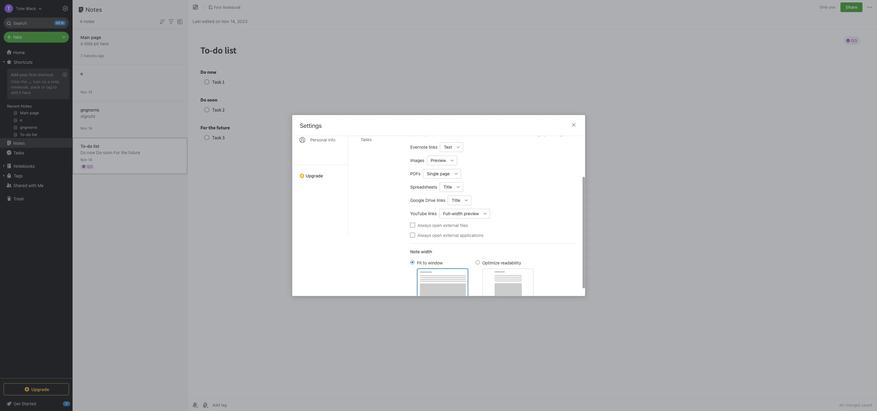 Task type: describe. For each thing, give the bounding box(es) containing it.
options?
[[542, 132, 558, 137]]

text button
[[440, 142, 454, 152]]

open for always open external applications
[[432, 233, 442, 238]]

text
[[444, 145, 452, 150]]

tab list containing personal info
[[292, 77, 348, 237]]

single page button
[[423, 169, 451, 179]]

images
[[410, 158, 424, 163]]

main
[[80, 35, 90, 40]]

pdfs
[[410, 171, 421, 176]]

recent notes
[[7, 104, 32, 109]]

new
[[466, 132, 473, 137]]

your for first
[[19, 72, 28, 77]]

google
[[410, 198, 424, 203]]

e
[[80, 71, 83, 76]]

personal info
[[310, 137, 336, 142]]

nov down sfgnsfd
[[80, 126, 87, 131]]

width for note
[[421, 249, 432, 254]]

bit
[[94, 41, 99, 46]]

note width
[[410, 249, 432, 254]]

Always open external files checkbox
[[410, 223, 415, 228]]

single
[[427, 171, 439, 176]]

tasks tab
[[356, 135, 401, 145]]

recent
[[7, 104, 20, 109]]

future
[[129, 150, 140, 155]]

optimize readability
[[482, 260, 521, 265]]

notes inside 'group'
[[21, 104, 32, 109]]

info
[[328, 137, 336, 142]]

first
[[214, 5, 222, 10]]

saved
[[862, 403, 873, 408]]

applications
[[460, 233, 484, 238]]

your for default
[[425, 132, 433, 137]]

expand notebooks image
[[2, 164, 6, 169]]

share
[[846, 5, 858, 10]]

preview
[[431, 158, 446, 163]]

home link
[[0, 47, 73, 57]]

share button
[[841, 2, 863, 12]]

Choose default view option for Evernote links field
[[440, 142, 463, 152]]

always for always open external files
[[418, 223, 431, 228]]

add a reminder image
[[191, 402, 199, 409]]

full-width preview button
[[439, 209, 481, 219]]

Choose default view option for Spreadsheets field
[[440, 182, 463, 192]]

Choose default view option for YouTube links field
[[439, 209, 490, 219]]

add your first shortcut
[[11, 72, 53, 77]]

shared with me
[[13, 183, 44, 188]]

Choose default view option for Google Drive links field
[[448, 196, 472, 205]]

a
[[48, 79, 50, 84]]

full-
[[443, 211, 452, 216]]

to-
[[80, 144, 87, 149]]

Optimize readability radio
[[476, 260, 480, 265]]

window
[[428, 260, 443, 265]]

preview button
[[427, 156, 448, 165]]

what
[[517, 132, 527, 137]]

me
[[38, 183, 44, 188]]

Fit to window radio
[[410, 260, 415, 265]]

attachments.
[[492, 132, 516, 137]]

links down drive
[[428, 211, 437, 216]]

are
[[528, 132, 534, 137]]

what are my options?
[[517, 132, 558, 137]]

ago
[[98, 53, 105, 58]]

changes
[[845, 403, 861, 408]]

0 horizontal spatial upgrade button
[[4, 384, 69, 396]]

home
[[13, 50, 25, 55]]

3 nov 14 from the top
[[80, 157, 92, 162]]

and
[[484, 132, 491, 137]]

2 do from the left
[[96, 150, 102, 155]]

it
[[19, 90, 21, 95]]

notes
[[84, 19, 95, 24]]

notebook
[[223, 5, 241, 10]]

for
[[460, 132, 465, 137]]

Choose default view option for PDFs field
[[423, 169, 461, 179]]

title for google drive links
[[452, 198, 460, 203]]

tags
[[14, 173, 23, 178]]

always open external applications
[[418, 233, 484, 238]]

soon
[[103, 150, 112, 155]]

default
[[435, 132, 447, 137]]

my
[[535, 132, 541, 137]]

expand tags image
[[2, 173, 6, 178]]

first
[[29, 72, 36, 77]]

gngnsrns sfgnsfd
[[80, 107, 99, 119]]

new button
[[4, 32, 69, 43]]

4 notes
[[80, 19, 95, 24]]

notebooks link
[[0, 161, 72, 171]]

title button for spreadsheets
[[440, 182, 454, 192]]

links right drive
[[437, 198, 446, 203]]

new
[[13, 34, 22, 40]]

sfgnsfd
[[80, 114, 95, 119]]

tasks button
[[0, 148, 72, 158]]

to inside icon on a note, notebook, stack or tag to add it here.
[[53, 85, 57, 90]]

4
[[80, 19, 83, 24]]

do
[[87, 144, 92, 149]]

little
[[84, 41, 93, 46]]

1 do from the left
[[80, 150, 86, 155]]

upgrade inside tab list
[[306, 173, 323, 178]]

settings image
[[62, 5, 69, 12]]

evernote
[[410, 145, 428, 150]]

evernote links
[[410, 145, 438, 150]]

views
[[448, 132, 459, 137]]

on inside 'note window' element
[[216, 19, 220, 24]]

edited
[[202, 19, 214, 24]]

shortcut
[[37, 72, 53, 77]]

notebooks
[[14, 164, 35, 169]]

tasks inside button
[[13, 150, 24, 155]]

note list element
[[73, 0, 188, 411]]

youtube
[[410, 211, 427, 216]]



Task type: vqa. For each thing, say whether or not it's contained in the screenshot.


Task type: locate. For each thing, give the bounding box(es) containing it.
always for always open external applications
[[418, 233, 431, 238]]

0 horizontal spatial width
[[421, 249, 432, 254]]

tree
[[0, 47, 73, 378]]

page inside "button"
[[440, 171, 450, 176]]

here
[[100, 41, 109, 46]]

1 vertical spatial your
[[425, 132, 433, 137]]

title inside 'field'
[[444, 185, 452, 190]]

0 vertical spatial notes
[[86, 6, 102, 13]]

1 nov 14 from the top
[[80, 90, 92, 94]]

Note Editor text field
[[188, 29, 878, 399]]

first notebook button
[[206, 3, 243, 11]]

to-do list
[[80, 144, 99, 149]]

group
[[0, 67, 72, 141]]

nov left 14,
[[222, 19, 229, 24]]

to
[[53, 85, 57, 90], [423, 260, 427, 265]]

open
[[432, 223, 442, 228], [432, 233, 442, 238]]

always open external files
[[418, 223, 468, 228]]

with
[[28, 183, 36, 188]]

1 vertical spatial title button
[[448, 196, 462, 205]]

your left default at the top of page
[[425, 132, 433, 137]]

close image
[[570, 121, 578, 129]]

do down to-
[[80, 150, 86, 155]]

14 for e
[[88, 90, 92, 94]]

1 vertical spatial to
[[423, 260, 427, 265]]

single page
[[427, 171, 450, 176]]

stack
[[30, 85, 40, 90]]

0 horizontal spatial upgrade
[[31, 387, 49, 392]]

14
[[88, 90, 92, 94], [88, 126, 92, 131], [88, 157, 92, 162]]

14 up gngnsrns
[[88, 90, 92, 94]]

0 horizontal spatial page
[[91, 35, 101, 40]]

files
[[460, 223, 468, 228]]

trash link
[[0, 194, 72, 204]]

width
[[452, 211, 463, 216], [421, 249, 432, 254]]

0 vertical spatial to
[[53, 85, 57, 90]]

0 vertical spatial 14
[[88, 90, 92, 94]]

1 open from the top
[[432, 223, 442, 228]]

notes up the notes
[[86, 6, 102, 13]]

0 vertical spatial title button
[[440, 182, 454, 192]]

14 up 0/3
[[88, 157, 92, 162]]

notes up tasks button
[[13, 141, 25, 146]]

the right for
[[121, 150, 127, 155]]

page inside main page a little bit here
[[91, 35, 101, 40]]

1 vertical spatial 14
[[88, 126, 92, 131]]

all
[[840, 403, 844, 408]]

a
[[80, 41, 83, 46]]

add
[[11, 72, 18, 77]]

title button down title 'field'
[[448, 196, 462, 205]]

0 vertical spatial open
[[432, 223, 442, 228]]

gngnsrns
[[80, 107, 99, 112]]

1 horizontal spatial width
[[452, 211, 463, 216]]

page for main
[[91, 35, 101, 40]]

0 horizontal spatial your
[[19, 72, 28, 77]]

on left a
[[42, 79, 46, 84]]

1 horizontal spatial upgrade
[[306, 173, 323, 178]]

choose
[[410, 132, 424, 137]]

do down list
[[96, 150, 102, 155]]

click
[[11, 79, 20, 84]]

external for files
[[443, 223, 459, 228]]

you
[[830, 5, 836, 9]]

open down 'always open external files'
[[432, 233, 442, 238]]

2 vertical spatial notes
[[13, 141, 25, 146]]

on inside icon on a note, notebook, stack or tag to add it here.
[[42, 79, 46, 84]]

title inside 'choose default view option for google drive links' field
[[452, 198, 460, 203]]

1 vertical spatial width
[[421, 249, 432, 254]]

0 vertical spatial page
[[91, 35, 101, 40]]

0 vertical spatial tasks
[[361, 137, 372, 142]]

1 horizontal spatial page
[[440, 171, 450, 176]]

0 vertical spatial nov 14
[[80, 90, 92, 94]]

only you
[[820, 5, 836, 9]]

nov up 0/3
[[80, 157, 87, 162]]

expand note image
[[192, 4, 199, 11]]

the left ...
[[21, 79, 27, 84]]

title button for google drive links
[[448, 196, 462, 205]]

0/3
[[87, 164, 93, 169]]

google drive links
[[410, 198, 446, 203]]

tags button
[[0, 171, 72, 181]]

always right always open external files option
[[418, 223, 431, 228]]

nov
[[222, 19, 229, 24], [80, 90, 87, 94], [80, 126, 87, 131], [80, 157, 87, 162]]

full-width preview
[[443, 211, 479, 216]]

icon
[[33, 79, 41, 84]]

0 vertical spatial always
[[418, 223, 431, 228]]

open for always open external files
[[432, 223, 442, 228]]

note
[[410, 249, 420, 254]]

settings
[[300, 122, 322, 129]]

0 horizontal spatial tasks
[[13, 150, 24, 155]]

2 14 from the top
[[88, 126, 92, 131]]

2 nov 14 from the top
[[80, 126, 92, 131]]

nov 14
[[80, 90, 92, 94], [80, 126, 92, 131], [80, 157, 92, 162]]

choose your default views for new links and attachments.
[[410, 132, 516, 137]]

nov inside 'note window' element
[[222, 19, 229, 24]]

width inside button
[[452, 211, 463, 216]]

always right always open external applications "option"
[[418, 233, 431, 238]]

title up full-width preview button
[[452, 198, 460, 203]]

Search text field
[[8, 18, 65, 28]]

3 14 from the top
[[88, 157, 92, 162]]

1 horizontal spatial tasks
[[361, 137, 372, 142]]

external up always open external applications
[[443, 223, 459, 228]]

links left and
[[475, 132, 483, 137]]

to down note,
[[53, 85, 57, 90]]

0 horizontal spatial do
[[80, 150, 86, 155]]

2 always from the top
[[418, 233, 431, 238]]

trash
[[13, 196, 24, 201]]

1 horizontal spatial your
[[425, 132, 433, 137]]

0 vertical spatial upgrade
[[306, 173, 323, 178]]

add tag image
[[202, 402, 209, 409]]

1 vertical spatial upgrade
[[31, 387, 49, 392]]

7
[[80, 53, 83, 58]]

open up always open external applications
[[432, 223, 442, 228]]

1 vertical spatial notes
[[21, 104, 32, 109]]

option group containing fit to window
[[410, 260, 534, 298]]

0 horizontal spatial to
[[53, 85, 57, 90]]

1 vertical spatial on
[[42, 79, 46, 84]]

external down 'always open external files'
[[443, 233, 459, 238]]

last edited on nov 14, 2023
[[193, 19, 248, 24]]

1 horizontal spatial to
[[423, 260, 427, 265]]

external
[[443, 223, 459, 228], [443, 233, 459, 238]]

width right note
[[421, 249, 432, 254]]

0 vertical spatial your
[[19, 72, 28, 77]]

notes
[[86, 6, 102, 13], [21, 104, 32, 109], [13, 141, 25, 146]]

0 horizontal spatial on
[[42, 79, 46, 84]]

here.
[[22, 90, 32, 95]]

notebook,
[[11, 85, 29, 90]]

1 vertical spatial the
[[121, 150, 127, 155]]

0 vertical spatial upgrade button
[[292, 165, 348, 181]]

0 vertical spatial on
[[216, 19, 220, 24]]

icon on a note, notebook, stack or tag to add it here.
[[11, 79, 60, 95]]

minutes
[[84, 53, 97, 58]]

title for spreadsheets
[[444, 185, 452, 190]]

readability
[[501, 260, 521, 265]]

group containing add your first shortcut
[[0, 67, 72, 141]]

Always open external applications checkbox
[[410, 233, 415, 238]]

preview
[[464, 211, 479, 216]]

0 vertical spatial width
[[452, 211, 463, 216]]

nov 14 for gngnsrns
[[80, 126, 92, 131]]

2 vertical spatial 14
[[88, 157, 92, 162]]

14,
[[231, 19, 236, 24]]

now
[[87, 150, 95, 155]]

option group
[[410, 260, 534, 298]]

tab list
[[292, 77, 348, 237]]

1 horizontal spatial upgrade button
[[292, 165, 348, 181]]

the inside note list element
[[121, 150, 127, 155]]

1 vertical spatial page
[[440, 171, 450, 176]]

notes inside note list element
[[86, 6, 102, 13]]

nov 14 for e
[[80, 90, 92, 94]]

shared
[[13, 183, 27, 188]]

width up files
[[452, 211, 463, 216]]

on right edited
[[216, 19, 220, 24]]

note window element
[[188, 0, 878, 411]]

1 vertical spatial always
[[418, 233, 431, 238]]

1 horizontal spatial on
[[216, 19, 220, 24]]

title button down single page field
[[440, 182, 454, 192]]

0 horizontal spatial the
[[21, 79, 27, 84]]

page up bit
[[91, 35, 101, 40]]

nov 14 up 0/3
[[80, 157, 92, 162]]

page right "single"
[[440, 171, 450, 176]]

1 vertical spatial external
[[443, 233, 459, 238]]

upgrade button inside tab list
[[292, 165, 348, 181]]

spreadsheets
[[410, 185, 437, 190]]

optimize
[[482, 260, 500, 265]]

1 vertical spatial nov 14
[[80, 126, 92, 131]]

upgrade button
[[292, 165, 348, 181], [4, 384, 69, 396]]

nov 14 down sfgnsfd
[[80, 126, 92, 131]]

list
[[93, 144, 99, 149]]

1 vertical spatial tasks
[[13, 150, 24, 155]]

tasks inside tab
[[361, 137, 372, 142]]

add
[[11, 90, 18, 95]]

personal
[[310, 137, 327, 142]]

first notebook
[[214, 5, 241, 10]]

1 always from the top
[[418, 223, 431, 228]]

always
[[418, 223, 431, 228], [418, 233, 431, 238]]

1 vertical spatial title
[[452, 198, 460, 203]]

tag
[[46, 85, 52, 90]]

1 external from the top
[[443, 223, 459, 228]]

links left 'text' button
[[429, 145, 438, 150]]

your
[[19, 72, 28, 77], [425, 132, 433, 137]]

tree containing home
[[0, 47, 73, 378]]

Choose default view option for Images field
[[427, 156, 457, 165]]

your up click the ...
[[19, 72, 28, 77]]

width for full-
[[452, 211, 463, 216]]

notes right "recent"
[[21, 104, 32, 109]]

None search field
[[8, 18, 65, 28]]

2 vertical spatial nov 14
[[80, 157, 92, 162]]

1 horizontal spatial the
[[121, 150, 127, 155]]

fit to window
[[417, 260, 443, 265]]

0 vertical spatial external
[[443, 223, 459, 228]]

to inside option group
[[423, 260, 427, 265]]

14 for gngnsrns
[[88, 126, 92, 131]]

14 down sfgnsfd
[[88, 126, 92, 131]]

2 external from the top
[[443, 233, 459, 238]]

to right fit
[[423, 260, 427, 265]]

external for applications
[[443, 233, 459, 238]]

nov 14 up gngnsrns
[[80, 90, 92, 94]]

1 vertical spatial upgrade button
[[4, 384, 69, 396]]

page for single
[[440, 171, 450, 176]]

tasks
[[361, 137, 372, 142], [13, 150, 24, 155]]

1 horizontal spatial do
[[96, 150, 102, 155]]

0 vertical spatial title
[[444, 185, 452, 190]]

0 vertical spatial the
[[21, 79, 27, 84]]

2 open from the top
[[432, 233, 442, 238]]

youtube links
[[410, 211, 437, 216]]

1 14 from the top
[[88, 90, 92, 94]]

title down single page field
[[444, 185, 452, 190]]

note,
[[51, 79, 60, 84]]

nov down e
[[80, 90, 87, 94]]

1 vertical spatial open
[[432, 233, 442, 238]]



